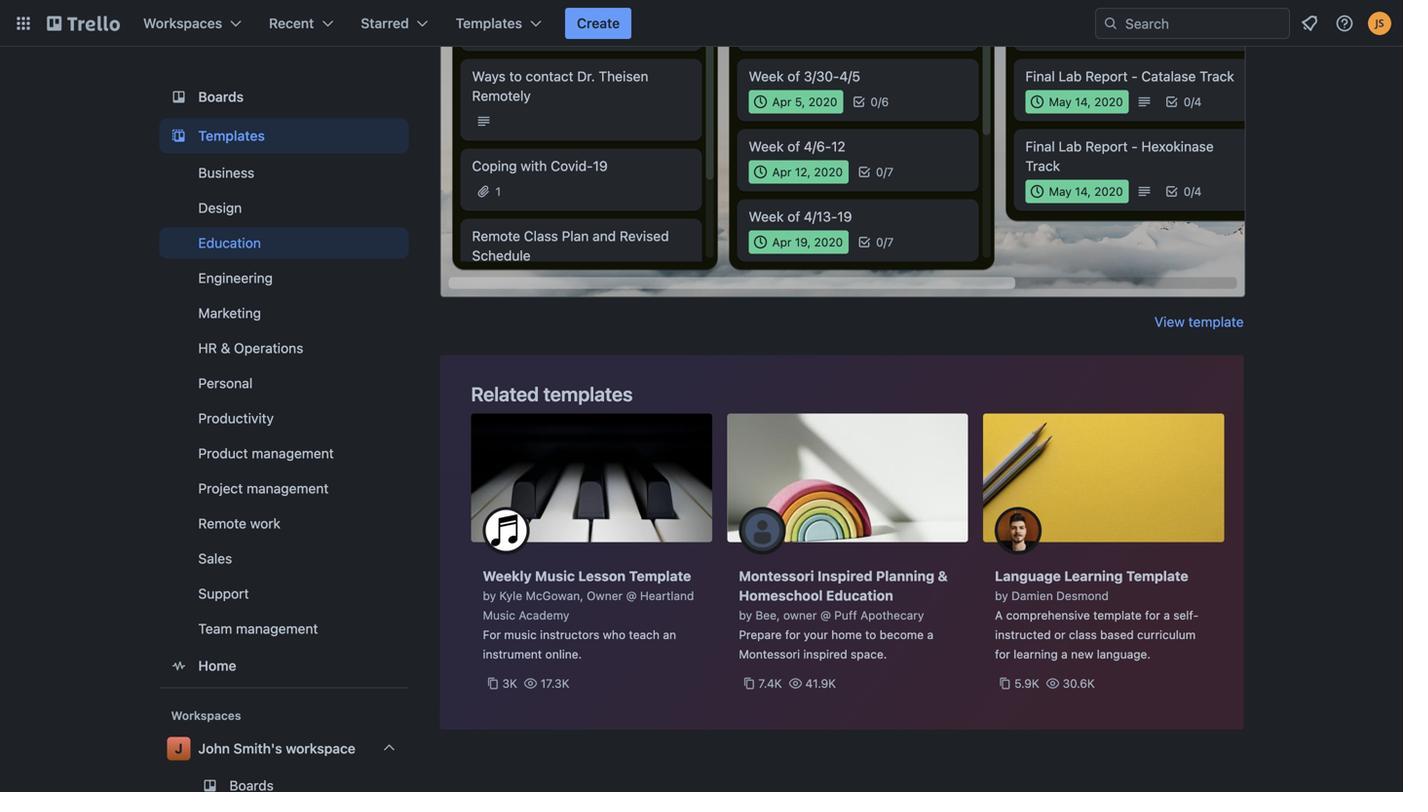 Task type: describe. For each thing, give the bounding box(es) containing it.
heartland
[[640, 589, 694, 603]]

view template
[[1155, 314, 1244, 330]]

create button
[[565, 8, 632, 39]]

boards link
[[159, 79, 409, 114]]

personal link
[[159, 368, 409, 399]]

curriculum
[[1137, 628, 1196, 642]]

board image
[[167, 85, 191, 108]]

mcgowan,
[[526, 589, 584, 603]]

learning
[[1014, 648, 1058, 661]]

damien
[[1012, 589, 1053, 603]]

templates button
[[444, 8, 554, 39]]

templates inside popup button
[[456, 15, 522, 31]]

for
[[483, 628, 501, 642]]

business
[[198, 165, 254, 181]]

1 horizontal spatial a
[[1061, 648, 1068, 661]]

templates link
[[159, 118, 409, 153]]

puff
[[834, 609, 857, 622]]

home image
[[167, 654, 191, 678]]

hr
[[198, 340, 217, 356]]

team
[[198, 621, 232, 637]]

view template link
[[1155, 312, 1244, 332]]

engineering
[[198, 270, 273, 286]]

space.
[[851, 648, 887, 661]]

instructed
[[995, 628, 1051, 642]]

kyle
[[499, 589, 522, 603]]

john
[[198, 740, 230, 757]]

17.3k
[[541, 677, 570, 690]]

recent button
[[257, 8, 345, 39]]

personal
[[198, 375, 253, 391]]

by inside montessori inspired planning & homeschool education by bee, owner @ puff apothecary prepare for your home to become a montessori inspired space.
[[739, 609, 752, 622]]

management for project management
[[247, 480, 329, 496]]

support
[[198, 585, 249, 602]]

hr & operations
[[198, 340, 303, 356]]

0 vertical spatial template
[[1189, 314, 1244, 330]]

smith's
[[234, 740, 282, 757]]

template inside weekly music lesson template by kyle mcgowan, owner @ heartland music academy for music instructors who teach an instrument online.
[[629, 568, 691, 584]]

project
[[198, 480, 243, 496]]

marketing
[[198, 305, 261, 321]]

engineering link
[[159, 262, 409, 294]]

john smith's workspace
[[198, 740, 356, 757]]

@ inside montessori inspired planning & homeschool education by bee, owner @ puff apothecary prepare for your home to become a montessori inspired space.
[[820, 609, 831, 622]]

product management
[[198, 445, 334, 461]]

learning
[[1064, 568, 1123, 584]]

become
[[880, 628, 924, 642]]

remote work
[[198, 515, 281, 531]]

bee, owner @ puff apothecary image
[[739, 507, 786, 554]]

music
[[504, 628, 537, 642]]

inspired
[[803, 648, 847, 661]]

templates
[[544, 382, 633, 405]]

1 vertical spatial music
[[483, 609, 515, 622]]

weekly music lesson template by kyle mcgowan, owner @ heartland music academy for music instructors who teach an instrument online.
[[483, 568, 694, 661]]

an
[[663, 628, 676, 642]]

related
[[471, 382, 539, 405]]

0 vertical spatial education
[[198, 235, 261, 251]]

2 horizontal spatial for
[[1145, 609, 1160, 622]]

Search field
[[1119, 9, 1289, 38]]

lesson
[[578, 568, 626, 584]]

home
[[831, 628, 862, 642]]

remote
[[198, 515, 247, 531]]

7.4k
[[758, 677, 782, 690]]

academy
[[519, 609, 569, 622]]

3k
[[502, 677, 517, 690]]

john smith (johnsmith38824343) image
[[1368, 12, 1392, 35]]

montessori inspired planning & homeschool education by bee, owner @ puff apothecary prepare for your home to become a montessori inspired space.
[[739, 568, 948, 661]]

template inside language learning template by damien desmond a comprehensive template for a self- instructed or class based curriculum for learning a new language.
[[1127, 568, 1189, 584]]

0 horizontal spatial templates
[[198, 127, 265, 144]]

homeschool
[[739, 588, 823, 604]]

0 horizontal spatial &
[[221, 340, 230, 356]]

1 horizontal spatial music
[[535, 568, 575, 584]]

workspace
[[286, 740, 356, 757]]

& inside montessori inspired planning & homeschool education by bee, owner @ puff apothecary prepare for your home to become a montessori inspired space.
[[938, 568, 948, 584]]

instructors
[[540, 628, 600, 642]]

work
[[250, 515, 281, 531]]

instrument
[[483, 648, 542, 661]]



Task type: locate. For each thing, give the bounding box(es) containing it.
back to home image
[[47, 8, 120, 39]]

management inside the "team management" link
[[236, 621, 318, 637]]

education inside montessori inspired planning & homeschool education by bee, owner @ puff apothecary prepare for your home to become a montessori inspired space.
[[826, 588, 893, 604]]

@ left puff
[[820, 609, 831, 622]]

home
[[198, 658, 236, 674]]

music
[[535, 568, 575, 584], [483, 609, 515, 622]]

0 horizontal spatial music
[[483, 609, 515, 622]]

templates right starred popup button
[[456, 15, 522, 31]]

@ right owner
[[626, 589, 637, 603]]

for
[[1145, 609, 1160, 622], [785, 628, 801, 642], [995, 648, 1010, 661]]

primary element
[[0, 0, 1403, 47]]

2 horizontal spatial a
[[1164, 609, 1170, 622]]

templates up business
[[198, 127, 265, 144]]

2 vertical spatial a
[[1061, 648, 1068, 661]]

hr & operations link
[[159, 333, 409, 364]]

1 horizontal spatial by
[[739, 609, 752, 622]]

0 vertical spatial workspaces
[[143, 15, 222, 31]]

by up a
[[995, 589, 1008, 603]]

0 horizontal spatial template
[[1093, 609, 1142, 622]]

sales
[[198, 550, 232, 566]]

template up based
[[1093, 609, 1142, 622]]

weekly
[[483, 568, 532, 584]]

language learning template by damien desmond a comprehensive template for a self- instructed or class based curriculum for learning a new language.
[[995, 568, 1199, 661]]

team management link
[[159, 613, 409, 644]]

planning
[[876, 568, 935, 584]]

owner
[[587, 589, 623, 603]]

2 vertical spatial management
[[236, 621, 318, 637]]

2 horizontal spatial by
[[995, 589, 1008, 603]]

design
[[198, 200, 242, 216]]

template inside language learning template by damien desmond a comprehensive template for a self- instructed or class based curriculum for learning a new language.
[[1093, 609, 1142, 622]]

0 vertical spatial &
[[221, 340, 230, 356]]

1 horizontal spatial education
[[826, 588, 893, 604]]

for up 'curriculum' on the bottom of page
[[1145, 609, 1160, 622]]

management for product management
[[252, 445, 334, 461]]

a inside montessori inspired planning & homeschool education by bee, owner @ puff apothecary prepare for your home to become a montessori inspired space.
[[927, 628, 934, 642]]

30.6k
[[1063, 677, 1095, 690]]

bee,
[[756, 609, 780, 622]]

template
[[629, 568, 691, 584], [1127, 568, 1189, 584]]

1 vertical spatial management
[[247, 480, 329, 496]]

1 horizontal spatial templates
[[456, 15, 522, 31]]

apothecary
[[861, 609, 924, 622]]

inspired
[[818, 568, 873, 584]]

team management
[[198, 621, 318, 637]]

montessori
[[739, 568, 814, 584], [739, 648, 800, 661]]

comprehensive
[[1006, 609, 1090, 622]]

who
[[603, 628, 626, 642]]

0 horizontal spatial education
[[198, 235, 261, 251]]

language
[[995, 568, 1061, 584]]

template right view
[[1189, 314, 1244, 330]]

by left kyle
[[483, 589, 496, 603]]

home link
[[159, 648, 409, 683]]

1 template from the left
[[629, 568, 691, 584]]

1 vertical spatial @
[[820, 609, 831, 622]]

2 template from the left
[[1127, 568, 1189, 584]]

workspaces button
[[132, 8, 253, 39]]

for inside montessori inspired planning & homeschool education by bee, owner @ puff apothecary prepare for your home to become a montessori inspired space.
[[785, 628, 801, 642]]

productivity
[[198, 410, 274, 426]]

0 vertical spatial montessori
[[739, 568, 814, 584]]

or
[[1054, 628, 1066, 642]]

view
[[1155, 314, 1185, 330]]

starred button
[[349, 8, 440, 39]]

management down productivity link
[[252, 445, 334, 461]]

montessori up "homeschool"
[[739, 568, 814, 584]]

marketing link
[[159, 298, 409, 329]]

0 horizontal spatial for
[[785, 628, 801, 642]]

a
[[995, 609, 1003, 622]]

workspaces up john
[[171, 709, 241, 722]]

41.9k
[[805, 677, 836, 690]]

design link
[[159, 192, 409, 223]]

by inside language learning template by damien desmond a comprehensive template for a self- instructed or class based curriculum for learning a new language.
[[995, 589, 1008, 603]]

management
[[252, 445, 334, 461], [247, 480, 329, 496], [236, 621, 318, 637]]

for down owner
[[785, 628, 801, 642]]

1 montessori from the top
[[739, 568, 814, 584]]

product management link
[[159, 438, 409, 469]]

management down product management link
[[247, 480, 329, 496]]

damien desmond image
[[995, 507, 1042, 554]]

0 notifications image
[[1298, 12, 1321, 35]]

management down 'support' link
[[236, 621, 318, 637]]

owner
[[783, 609, 817, 622]]

your
[[804, 628, 828, 642]]

project management
[[198, 480, 329, 496]]

0 vertical spatial for
[[1145, 609, 1160, 622]]

workspaces up board image
[[143, 15, 222, 31]]

for down instructed
[[995, 648, 1010, 661]]

0 horizontal spatial a
[[927, 628, 934, 642]]

0 vertical spatial music
[[535, 568, 575, 584]]

1 vertical spatial education
[[826, 588, 893, 604]]

education link
[[159, 227, 409, 259]]

by inside weekly music lesson template by kyle mcgowan, owner @ heartland music academy for music instructors who teach an instrument online.
[[483, 589, 496, 603]]

by left bee,
[[739, 609, 752, 622]]

a left new on the right bottom of the page
[[1061, 648, 1068, 661]]

language.
[[1097, 648, 1151, 661]]

1 horizontal spatial &
[[938, 568, 948, 584]]

template up self-
[[1127, 568, 1189, 584]]

@
[[626, 589, 637, 603], [820, 609, 831, 622]]

operations
[[234, 340, 303, 356]]

management inside product management link
[[252, 445, 334, 461]]

recent
[[269, 15, 314, 31]]

new
[[1071, 648, 1094, 661]]

management for team management
[[236, 621, 318, 637]]

1 horizontal spatial template
[[1189, 314, 1244, 330]]

music up for
[[483, 609, 515, 622]]

starred
[[361, 15, 409, 31]]

business link
[[159, 157, 409, 188]]

1 vertical spatial workspaces
[[171, 709, 241, 722]]

a right become
[[927, 628, 934, 642]]

education
[[198, 235, 261, 251], [826, 588, 893, 604]]

1 horizontal spatial @
[[820, 609, 831, 622]]

boards
[[198, 88, 244, 105]]

0 horizontal spatial by
[[483, 589, 496, 603]]

self-
[[1174, 609, 1199, 622]]

0 horizontal spatial template
[[629, 568, 691, 584]]

sales link
[[159, 543, 409, 574]]

template up 'heartland'
[[629, 568, 691, 584]]

by
[[483, 589, 496, 603], [995, 589, 1008, 603], [739, 609, 752, 622]]

productivity link
[[159, 403, 409, 434]]

&
[[221, 340, 230, 356], [938, 568, 948, 584]]

teach
[[629, 628, 660, 642]]

0 vertical spatial templates
[[456, 15, 522, 31]]

open information menu image
[[1335, 14, 1355, 33]]

education up puff
[[826, 588, 893, 604]]

music up mcgowan,
[[535, 568, 575, 584]]

1 horizontal spatial template
[[1127, 568, 1189, 584]]

desmond
[[1056, 589, 1109, 603]]

remote work link
[[159, 508, 409, 539]]

j
[[175, 740, 183, 757]]

management inside the project management link
[[247, 480, 329, 496]]

search image
[[1103, 16, 1119, 31]]

2 montessori from the top
[[739, 648, 800, 661]]

1 vertical spatial &
[[938, 568, 948, 584]]

1 vertical spatial template
[[1093, 609, 1142, 622]]

0 vertical spatial management
[[252, 445, 334, 461]]

0 horizontal spatial @
[[626, 589, 637, 603]]

to
[[865, 628, 876, 642]]

workspaces inside 'dropdown button'
[[143, 15, 222, 31]]

based
[[1100, 628, 1134, 642]]

1 vertical spatial for
[[785, 628, 801, 642]]

support link
[[159, 578, 409, 609]]

& right planning
[[938, 568, 948, 584]]

education up "engineering"
[[198, 235, 261, 251]]

prepare
[[739, 628, 782, 642]]

1 vertical spatial montessori
[[739, 648, 800, 661]]

0 vertical spatial a
[[1164, 609, 1170, 622]]

templates
[[456, 15, 522, 31], [198, 127, 265, 144]]

1 vertical spatial a
[[927, 628, 934, 642]]

product
[[198, 445, 248, 461]]

1 horizontal spatial for
[[995, 648, 1010, 661]]

kyle mcgowan, owner @ heartland music academy image
[[483, 507, 530, 554]]

2 vertical spatial for
[[995, 648, 1010, 661]]

create
[[577, 15, 620, 31]]

@ inside weekly music lesson template by kyle mcgowan, owner @ heartland music academy for music instructors who teach an instrument online.
[[626, 589, 637, 603]]

class
[[1069, 628, 1097, 642]]

template board image
[[167, 124, 191, 147]]

a left self-
[[1164, 609, 1170, 622]]

related templates
[[471, 382, 633, 405]]

project management link
[[159, 473, 409, 504]]

& right hr
[[221, 340, 230, 356]]

0 vertical spatial @
[[626, 589, 637, 603]]

1 vertical spatial templates
[[198, 127, 265, 144]]

montessori down prepare
[[739, 648, 800, 661]]



Task type: vqa. For each thing, say whether or not it's contained in the screenshot.
Go to your boards
no



